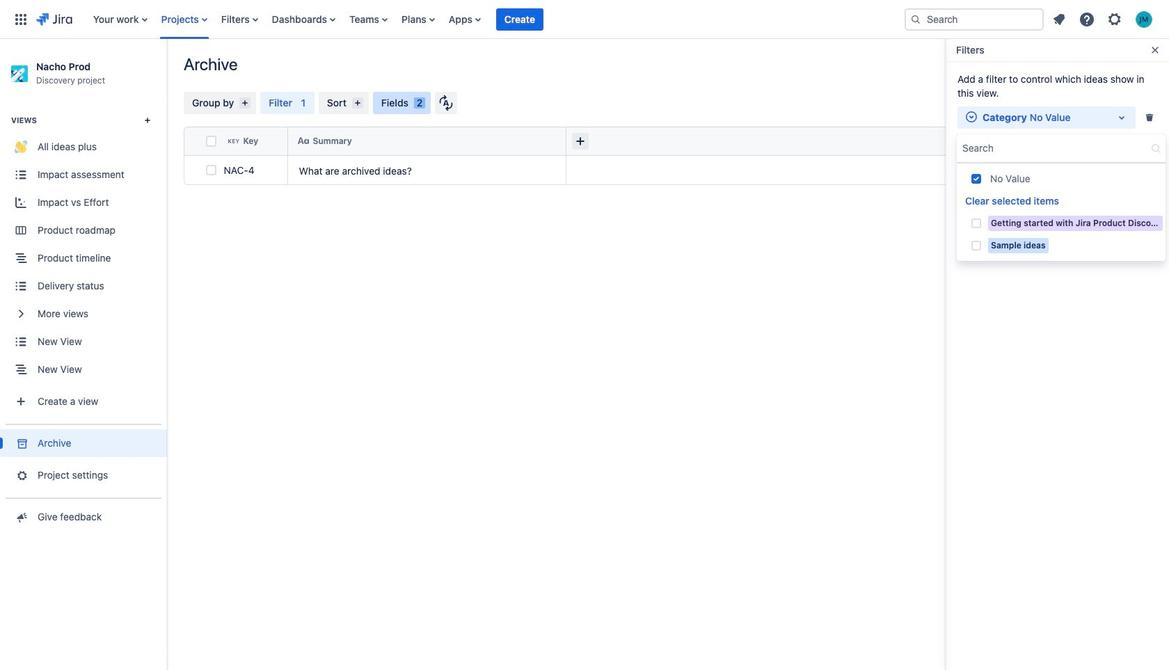 Task type: vqa. For each thing, say whether or not it's contained in the screenshot.
polaris common.ui.field config.add.add more.icon
yes



Task type: locate. For each thing, give the bounding box(es) containing it.
polaris common.ui.field config.add.add more.icon image
[[572, 133, 589, 150]]

current project sidebar image
[[152, 56, 182, 84]]

Search field
[[905, 8, 1044, 30], [959, 136, 1148, 161]]

0 vertical spatial search field
[[905, 8, 1044, 30]]

banner
[[0, 0, 1170, 39]]

list item
[[496, 0, 544, 39]]

jira product discovery navigation element
[[0, 39, 167, 670]]

project settings image
[[14, 469, 28, 483]]

primary element
[[8, 0, 894, 39]]

jira image
[[36, 11, 72, 28], [36, 11, 72, 28]]

cell
[[184, 127, 203, 156], [567, 127, 741, 156], [567, 156, 741, 185]]

list
[[86, 0, 894, 39], [1047, 7, 1161, 32]]

None search field
[[905, 8, 1044, 30]]

:wave: image
[[15, 141, 27, 153], [15, 141, 27, 153]]

group
[[0, 98, 167, 424]]



Task type: describe. For each thing, give the bounding box(es) containing it.
settings image
[[1107, 11, 1124, 28]]

help image
[[1079, 11, 1096, 28]]

1 horizontal spatial list
[[1047, 7, 1161, 32]]

key image
[[228, 136, 239, 147]]

summary image
[[298, 136, 309, 147]]

appswitcher icon image
[[13, 11, 29, 28]]

feedback image
[[14, 511, 28, 525]]

close image
[[1145, 112, 1156, 123]]

autosave is enabled image
[[439, 95, 453, 111]]

0 horizontal spatial list
[[86, 0, 894, 39]]

add a filter image
[[964, 141, 975, 152]]

close image
[[1150, 45, 1161, 56]]

single select dropdown image
[[966, 111, 977, 123]]

your profile and settings image
[[1136, 11, 1153, 28]]

notifications image
[[1051, 11, 1068, 28]]

search image
[[911, 14, 922, 25]]

1 vertical spatial search field
[[959, 136, 1148, 161]]



